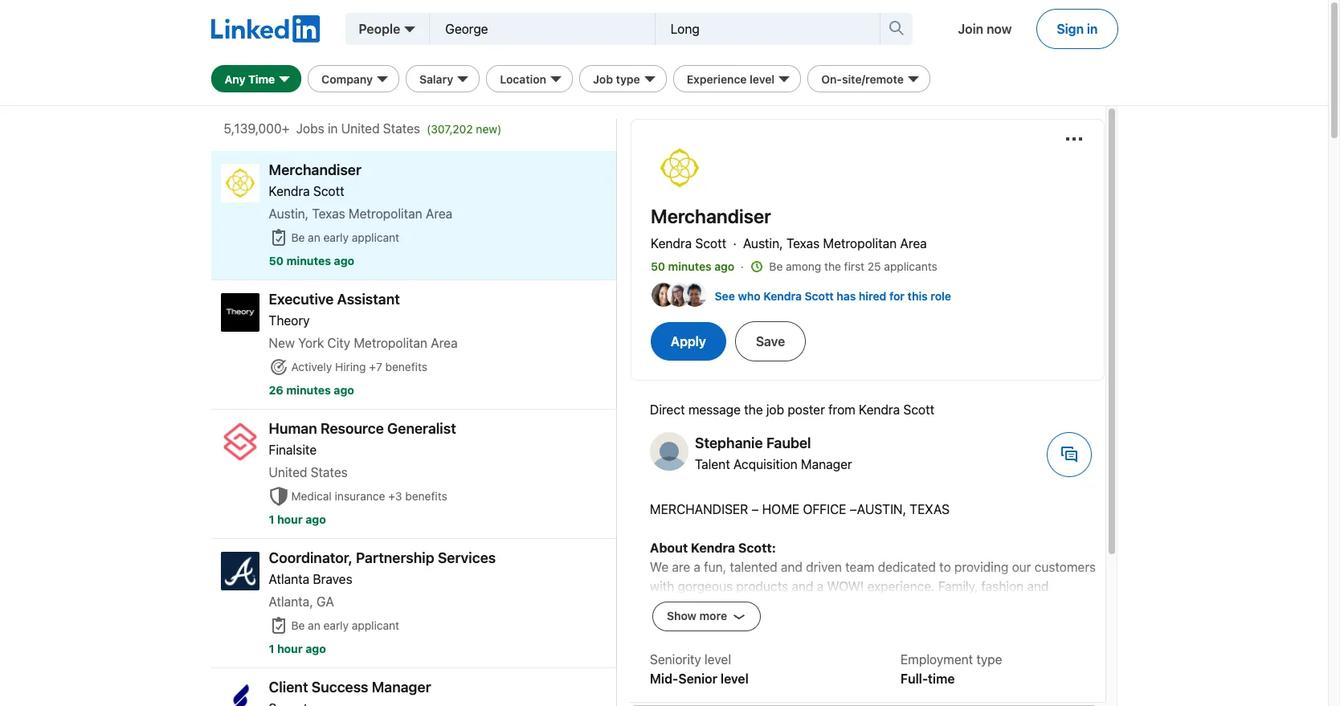Task type: vqa. For each thing, say whether or not it's contained in the screenshot.
join now link
yes



Task type: describe. For each thing, give the bounding box(es) containing it.
now
[[987, 22, 1012, 36]]

company button
[[308, 65, 399, 92]]

1 horizontal spatial states
[[383, 121, 420, 136]]

job type
[[593, 72, 640, 86]]

merchandiser for merchandiser
[[650, 205, 771, 227]]

texas inside main content
[[312, 206, 345, 221]]

including
[[1039, 676, 1091, 690]]

customers
[[1034, 560, 1096, 575]]

generalist
[[387, 420, 456, 437]]

coordinator, partnership services atlanta braves
[[269, 550, 496, 587]]

1 hour ago for coordinator,
[[269, 642, 326, 656]]

and left driven
[[780, 560, 802, 575]]

scott right from
[[903, 403, 934, 417]]

stephanie faubel talent acquisition manager
[[695, 435, 852, 472]]

a left "fun,"
[[693, 560, 700, 575]]

early for kendra
[[323, 231, 349, 244]]

are up committed
[[726, 599, 744, 613]]

1 horizontal spatial 50
[[650, 260, 665, 273]]

location
[[500, 72, 546, 86]]

client
[[269, 679, 308, 696]]

to down 'environment'
[[1051, 637, 1063, 652]]

26
[[269, 383, 283, 397]]

oriented
[[929, 618, 977, 632]]

with
[[650, 579, 674, 594]]

family,
[[938, 579, 978, 594]]

merchandiser kendra scott
[[269, 162, 362, 198]]

mid-
[[650, 672, 678, 686]]

the inside about kendra scott: we are a fun, talented and driven team dedicated to providing our customers with gorgeous products and a wow! experience. family, fashion and philanthropy are at the core of our company and though we move at a very fast pace, we are committed to maintaining a family-oriented work environment and giving back to our community. a passion for great design, dedication to innovation and a strong social media presence are our building blocks for creating a unique and engaging lifestyle brand across all channels, including retail stores, wholesale accounts and e-commerce. our headquart
[[762, 599, 781, 613]]

a up stores,
[[701, 676, 707, 690]]

show more button
[[653, 603, 759, 631]]

1 at from the left
[[747, 599, 759, 613]]

unique
[[711, 676, 750, 690]]

manager inside main content
[[372, 679, 431, 696]]

a left very
[[1047, 599, 1054, 613]]

2 vertical spatial level
[[720, 672, 748, 686]]

lifestyle
[[836, 676, 881, 690]]

salary
[[419, 72, 453, 86]]

1 vertical spatial states
[[311, 465, 348, 480]]

1 horizontal spatial 50 minutes ago
[[650, 260, 737, 273]]

executive
[[269, 291, 334, 308]]

of
[[813, 599, 825, 613]]

kendra down kendra scott image
[[650, 236, 692, 251]]

finalsite link
[[269, 443, 317, 457]]

and down lifestyle
[[843, 695, 864, 706]]

committed
[[727, 618, 789, 632]]

all
[[963, 676, 976, 690]]

hour for coordinator,
[[277, 642, 303, 656]]

jobs
[[296, 121, 324, 136]]

1 hour ago for human
[[269, 513, 326, 526]]

ago up "see"
[[714, 260, 734, 273]]

apply button
[[650, 322, 726, 361]]

seniority level mid-senior level
[[650, 652, 748, 686]]

partnership
[[356, 550, 434, 566]]

medical insurance            +3 benefits
[[291, 489, 447, 503]]

braves
[[313, 572, 352, 587]]

a up the unique
[[738, 656, 745, 671]]

people
[[359, 22, 400, 36]]

job type button
[[579, 65, 667, 92]]

0 horizontal spatial austin,
[[269, 206, 309, 221]]

sign in
[[1057, 22, 1098, 36]]

fun,
[[704, 560, 726, 575]]

team
[[845, 560, 874, 575]]

a up "of"
[[816, 579, 823, 594]]

united states
[[269, 465, 348, 480]]

50 inside main content
[[269, 254, 284, 268]]

stephanie faubel image
[[650, 432, 688, 471]]

any time
[[225, 72, 275, 86]]

show
[[667, 609, 696, 623]]

from
[[828, 403, 855, 417]]

ago for partnership
[[306, 642, 326, 656]]

atlanta, ga
[[269, 595, 334, 609]]

our right "of"
[[828, 599, 848, 613]]

insurance
[[335, 489, 385, 503]]

our up time
[[944, 656, 963, 671]]

see who kendra scott has hired for this role
[[714, 289, 951, 303]]

to up family,
[[939, 560, 951, 575]]

our down committed
[[735, 637, 754, 652]]

very
[[1057, 599, 1082, 613]]

a down the company
[[878, 618, 885, 632]]

a
[[828, 637, 836, 652]]

on-site/remote button
[[808, 65, 930, 92]]

creating
[[650, 676, 697, 690]]

about kendra scott: we are a fun, talented and driven team dedicated to providing our customers with gorgeous products and a wow! experience. family, fashion and philanthropy are at the core of our company and though we move at a very fast pace, we are committed to maintaining a family-oriented work environment and giving back to our community. a passion for great design, dedication to innovation and a strong social media presence are our building blocks for creating a unique and engaging lifestyle brand across all channels, including retail stores, wholesale accounts and e-commerce. our headquart
[[650, 541, 1110, 706]]

scott inside merchandiser kendra scott
[[313, 184, 344, 198]]

scott left "has"
[[804, 289, 833, 303]]

experience level button
[[673, 65, 801, 92]]

sign
[[1057, 22, 1084, 36]]

0 vertical spatial kendra scott link
[[269, 184, 344, 198]]

environment
[[1012, 618, 1084, 632]]

0 vertical spatial for
[[889, 289, 904, 303]]

talented
[[729, 560, 777, 575]]

are up time
[[922, 656, 940, 671]]

salary button
[[406, 65, 480, 92]]

0 vertical spatial metropolitan
[[349, 206, 422, 221]]

2 vertical spatial area
[[431, 336, 458, 350]]

assistant
[[337, 291, 400, 308]]

has
[[836, 289, 856, 303]]

scott up "see"
[[695, 236, 726, 251]]

pace,
[[650, 618, 682, 632]]

an for kendra
[[308, 231, 320, 244]]

merchandiser link
[[650, 202, 1084, 231]]

brand
[[884, 676, 918, 690]]

york
[[298, 336, 324, 350]]

1 horizontal spatial united
[[341, 121, 380, 136]]

save button
[[735, 322, 805, 361]]

manager inside stephanie faubel talent acquisition manager
[[801, 457, 852, 472]]

svg image for executive
[[269, 358, 288, 377]]

great
[[907, 637, 938, 652]]

across
[[922, 676, 960, 690]]

products
[[736, 579, 788, 594]]

2 vertical spatial metropolitan
[[354, 336, 427, 350]]

media
[[826, 656, 861, 671]]

passion
[[840, 637, 884, 652]]

0 horizontal spatial 50 minutes ago
[[269, 254, 354, 268]]

atlanta
[[269, 572, 310, 587]]

stores,
[[682, 695, 721, 706]]

1 vertical spatial for
[[888, 637, 904, 652]]

job
[[766, 403, 784, 417]]

providing
[[954, 560, 1008, 575]]

more
[[699, 609, 727, 623]]

though
[[933, 599, 974, 613]]

success
[[312, 679, 368, 696]]

ago for kendra
[[334, 254, 354, 268]]

join
[[958, 22, 984, 36]]

to down core
[[793, 618, 804, 632]]

e-
[[868, 695, 881, 706]]

philanthropy
[[650, 599, 722, 613]]

and up core
[[791, 579, 813, 594]]

–
[[751, 502, 759, 517]]

company
[[322, 72, 373, 86]]

and up the unique
[[713, 656, 735, 671]]

main content containing merchandiser
[[211, 119, 617, 706]]

join now link
[[939, 10, 1031, 48]]

ago for assistant
[[334, 383, 354, 397]]

client success manager
[[269, 679, 431, 696]]

show more
[[667, 609, 730, 623]]

new york city metropolitan area
[[269, 336, 458, 350]]



Task type: locate. For each thing, give the bounding box(es) containing it.
50 minutes ago down kendra scott
[[650, 260, 737, 273]]

for up presence
[[888, 637, 904, 652]]

applicant up assistant
[[352, 231, 399, 244]]

1 vertical spatial manager
[[372, 679, 431, 696]]

scott
[[313, 184, 344, 198], [695, 236, 726, 251], [804, 289, 833, 303], [903, 403, 934, 417]]

50 down kendra scott
[[650, 260, 665, 273]]

0 vertical spatial in
[[1087, 22, 1098, 36]]

join now
[[958, 22, 1012, 36]]

full-
[[900, 672, 928, 686]]

0 vertical spatial texas
[[312, 206, 345, 221]]

1 vertical spatial metropolitan
[[823, 236, 896, 251]]

message
[[688, 403, 740, 417]]

0 vertical spatial the
[[824, 260, 841, 273]]

0 vertical spatial states
[[383, 121, 420, 136]]

accounts
[[786, 695, 839, 706]]

1 vertical spatial we
[[685, 618, 702, 632]]

executive assistant theory
[[269, 291, 400, 328]]

to right back
[[720, 637, 731, 652]]

the left job
[[744, 403, 763, 417]]

giving
[[650, 637, 685, 652]]

resource
[[321, 420, 384, 437]]

hour for human
[[277, 513, 303, 526]]

and down strong
[[753, 676, 775, 690]]

0 vertical spatial united
[[341, 121, 380, 136]]

2 hour from the top
[[277, 642, 303, 656]]

hour up client
[[277, 642, 303, 656]]

1 horizontal spatial at
[[1032, 599, 1044, 613]]

1 vertical spatial svg image
[[269, 358, 288, 377]]

First Name search field
[[443, 20, 629, 38]]

level down back
[[704, 652, 731, 667]]

see who kendra scott has hired for this role link
[[714, 287, 951, 304]]

type inside dropdown button
[[616, 72, 640, 86]]

an for partnership
[[308, 619, 320, 632]]

1 vertical spatial the
[[744, 403, 763, 417]]

1 vertical spatial merchandiser
[[650, 205, 771, 227]]

1 hour ago
[[269, 513, 326, 526], [269, 642, 326, 656]]

1 horizontal spatial kendra scott link
[[650, 236, 729, 251]]

are up back
[[705, 618, 723, 632]]

texas
[[909, 502, 949, 517]]

1 vertical spatial austin,
[[743, 236, 783, 251]]

1 horizontal spatial in
[[1087, 22, 1098, 36]]

2 an from the top
[[308, 619, 320, 632]]

building
[[966, 656, 1013, 671]]

1 vertical spatial kendra scott link
[[650, 236, 729, 251]]

coordinator,
[[269, 550, 353, 566]]

austin, up the clock image
[[743, 236, 783, 251]]

2 vertical spatial be
[[291, 619, 305, 632]]

human resource generalist finalsite
[[269, 420, 456, 457]]

type up channels,
[[976, 652, 1002, 667]]

be an early applicant for kendra
[[291, 231, 399, 244]]

1 hour from the top
[[277, 513, 303, 526]]

None search field
[[430, 13, 913, 45]]

minutes down kendra scott
[[668, 260, 711, 273]]

strong
[[748, 656, 786, 671]]

maintaining
[[808, 618, 875, 632]]

svg image
[[269, 487, 288, 506], [269, 616, 288, 636]]

hour down medical
[[277, 513, 303, 526]]

scott down jobs
[[313, 184, 344, 198]]

be down atlanta, ga on the left of page
[[291, 619, 305, 632]]

0 vertical spatial hour
[[277, 513, 303, 526]]

merchandiser for merchandiser kendra scott
[[269, 162, 362, 178]]

employment type full-time
[[900, 652, 1002, 686]]

main content
[[211, 119, 617, 706]]

minutes
[[286, 254, 331, 268], [668, 260, 711, 273], [286, 383, 331, 397]]

type inside employment type full-time
[[976, 652, 1002, 667]]

we down philanthropy at the bottom of the page
[[685, 618, 702, 632]]

human
[[269, 420, 317, 437]]

in right sign
[[1087, 22, 1098, 36]]

for
[[889, 289, 904, 303], [888, 637, 904, 652], [1057, 656, 1073, 671]]

be down merchandiser kendra scott
[[291, 231, 305, 244]]

kendra scott image
[[650, 139, 708, 197]]

kendra right who
[[763, 289, 802, 303]]

we up the work
[[977, 599, 994, 613]]

ago down medical
[[306, 513, 326, 526]]

0 vertical spatial an
[[308, 231, 320, 244]]

see
[[714, 289, 735, 303]]

0 vertical spatial manager
[[801, 457, 852, 472]]

1 for coordinator,
[[269, 642, 274, 656]]

theory
[[269, 313, 310, 328]]

1 vertical spatial 1 hour ago
[[269, 642, 326, 656]]

1 horizontal spatial austin, texas metropolitan area
[[739, 236, 927, 251]]

1 early from the top
[[323, 231, 349, 244]]

1 hour ago up client
[[269, 642, 326, 656]]

level right experience on the top of the page
[[750, 72, 775, 86]]

svg image
[[269, 228, 288, 247], [269, 358, 288, 377]]

0 vertical spatial be
[[291, 231, 305, 244]]

25
[[867, 260, 881, 273]]

poster
[[787, 403, 825, 417]]

senior
[[678, 672, 717, 686]]

1 vertical spatial an
[[308, 619, 320, 632]]

kendra up "fun,"
[[691, 541, 735, 555]]

be an early applicant for partnership
[[291, 619, 399, 632]]

family-
[[888, 618, 929, 632]]

manager right success
[[372, 679, 431, 696]]

minutes down actively
[[286, 383, 331, 397]]

minutes for assistant
[[286, 383, 331, 397]]

kendra scott link down jobs
[[269, 184, 344, 198]]

austin, texas metropolitan area down merchandiser kendra scott
[[269, 206, 453, 221]]

merchandiser up kendra scott
[[650, 205, 771, 227]]

at up 'environment'
[[1032, 599, 1044, 613]]

hiring
[[335, 360, 366, 374]]

svg image for coordinator, partnership services
[[269, 616, 288, 636]]

texas down merchandiser kendra scott
[[312, 206, 345, 221]]

for up including
[[1057, 656, 1073, 671]]

minutes for kendra
[[286, 254, 331, 268]]

be for scott
[[291, 231, 305, 244]]

0 vertical spatial austin, texas metropolitan area
[[269, 206, 453, 221]]

svg image up executive at the left of page
[[269, 228, 288, 247]]

0 vertical spatial area
[[426, 206, 453, 221]]

be an early applicant
[[291, 231, 399, 244], [291, 619, 399, 632]]

0 vertical spatial svg image
[[269, 487, 288, 506]]

2 applicant from the top
[[352, 619, 399, 632]]

50 minutes ago
[[269, 254, 354, 268], [650, 260, 737, 273]]

the for job
[[744, 403, 763, 417]]

the for first
[[824, 260, 841, 273]]

type for employment type full-time
[[976, 652, 1002, 667]]

50 up executive at the left of page
[[269, 254, 284, 268]]

2 svg image from the top
[[269, 616, 288, 636]]

be an early applicant down merchandiser kendra scott
[[291, 231, 399, 244]]

1 vertical spatial applicant
[[352, 619, 399, 632]]

svg image up 26
[[269, 358, 288, 377]]

0 horizontal spatial we
[[685, 618, 702, 632]]

direct message the job poster from kendra scott
[[650, 403, 934, 417]]

1 vertical spatial texas
[[786, 236, 819, 251]]

be right the clock image
[[769, 260, 783, 273]]

kendra scott link up "see"
[[650, 236, 729, 251]]

0 vertical spatial early
[[323, 231, 349, 244]]

and up move
[[1027, 579, 1049, 594]]

Last Name search field
[[668, 20, 854, 38]]

minutes up executive at the left of page
[[286, 254, 331, 268]]

and
[[780, 560, 802, 575], [791, 579, 813, 594], [1027, 579, 1049, 594], [908, 599, 930, 613], [1088, 618, 1110, 632], [713, 656, 735, 671], [753, 676, 775, 690], [843, 695, 864, 706]]

are right we
[[672, 560, 690, 575]]

0 vertical spatial type
[[616, 72, 640, 86]]

1 1 hour ago from the top
[[269, 513, 326, 526]]

manager
[[801, 457, 852, 472], [372, 679, 431, 696]]

innovation
[[650, 656, 709, 671]]

svg image left medical
[[269, 487, 288, 506]]

0 vertical spatial be an early applicant
[[291, 231, 399, 244]]

1 vertical spatial type
[[976, 652, 1002, 667]]

0 vertical spatial merchandiser
[[269, 162, 362, 178]]

1 vertical spatial hour
[[277, 642, 303, 656]]

apply
[[671, 334, 706, 349]]

1 vertical spatial svg image
[[269, 616, 288, 636]]

level for seniority
[[704, 652, 731, 667]]

1 svg image from the top
[[269, 228, 288, 247]]

0 vertical spatial we
[[977, 599, 994, 613]]

clock image
[[750, 260, 763, 273]]

manager down faubel
[[801, 457, 852, 472]]

+7 benefits
[[369, 360, 427, 374]]

metropolitan up first on the right top
[[823, 236, 896, 251]]

1 vertical spatial area
[[900, 236, 927, 251]]

1 vertical spatial be
[[769, 260, 783, 273]]

0 horizontal spatial in
[[328, 121, 338, 136]]

theory link
[[269, 313, 310, 328]]

1 vertical spatial early
[[323, 619, 349, 632]]

dedicated
[[878, 560, 936, 575]]

role
[[930, 289, 951, 303]]

atlanta,
[[269, 595, 313, 609]]

2 1 from the top
[[269, 642, 274, 656]]

primary element
[[211, 0, 1117, 61]]

core
[[784, 599, 810, 613]]

on-
[[821, 72, 842, 86]]

1 be an early applicant from the top
[[291, 231, 399, 244]]

channels,
[[980, 676, 1035, 690]]

job
[[593, 72, 613, 86]]

social
[[789, 656, 822, 671]]

2 svg image from the top
[[269, 358, 288, 377]]

metropolitan up the +7 benefits
[[354, 336, 427, 350]]

0 vertical spatial 1
[[269, 513, 274, 526]]

2 early from the top
[[323, 619, 349, 632]]

in right jobs
[[328, 121, 338, 136]]

ago down the hiring on the bottom of the page
[[334, 383, 354, 397]]

new
[[269, 336, 295, 350]]

experience level
[[687, 72, 775, 86]]

1 for human
[[269, 513, 274, 526]]

1 vertical spatial be an early applicant
[[291, 619, 399, 632]]

an down ga
[[308, 619, 320, 632]]

states up medical
[[311, 465, 348, 480]]

acquisition
[[733, 457, 797, 472]]

and down "fast"
[[1088, 618, 1110, 632]]

1 vertical spatial level
[[704, 652, 731, 667]]

level inside dropdown button
[[750, 72, 775, 86]]

and up family-
[[908, 599, 930, 613]]

1 vertical spatial austin, texas metropolitan area
[[739, 236, 927, 251]]

ago up success
[[306, 642, 326, 656]]

0 horizontal spatial manager
[[372, 679, 431, 696]]

atlanta braves link
[[269, 572, 352, 587]]

on-site/remote
[[821, 72, 904, 86]]

be an early applicant down ga
[[291, 619, 399, 632]]

2 be an early applicant from the top
[[291, 619, 399, 632]]

applicants
[[884, 260, 937, 273]]

1 vertical spatial in
[[328, 121, 338, 136]]

level for experience
[[750, 72, 775, 86]]

kendra right from
[[859, 403, 900, 417]]

merchandiser down jobs
[[269, 162, 362, 178]]

type for job type
[[616, 72, 640, 86]]

office
[[803, 502, 846, 517]]

–austin,
[[849, 502, 906, 517]]

austin, texas metropolitan area up be among the first 25 applicants
[[739, 236, 927, 251]]

kendra inside merchandiser kendra scott
[[269, 184, 310, 198]]

1 up client
[[269, 642, 274, 656]]

ago up assistant
[[334, 254, 354, 268]]

metropolitan
[[349, 206, 422, 221], [823, 236, 896, 251], [354, 336, 427, 350]]

1 horizontal spatial type
[[976, 652, 1002, 667]]

applicant for merchandiser
[[352, 231, 399, 244]]

kendra inside about kendra scott: we are a fun, talented and driven team dedicated to providing our customers with gorgeous products and a wow! experience. family, fashion and philanthropy are at the core of our company and though we move at a very fast pace, we are committed to maintaining a family-oriented work environment and giving back to our community. a passion for great design, dedication to innovation and a strong social media presence are our building blocks for creating a unique and engaging lifestyle brand across all channels, including retail stores, wholesale accounts and e-commerce. our headquart
[[691, 541, 735, 555]]

2 vertical spatial the
[[762, 599, 781, 613]]

1 1 from the top
[[269, 513, 274, 526]]

1 horizontal spatial austin,
[[743, 236, 783, 251]]

sign in link
[[1038, 10, 1117, 48]]

states down the salary
[[383, 121, 420, 136]]

5,139,000+ jobs in united states (307,202 new)
[[224, 121, 502, 136]]

1 horizontal spatial texas
[[786, 236, 819, 251]]

0 horizontal spatial states
[[311, 465, 348, 480]]

50
[[269, 254, 284, 268], [650, 260, 665, 273]]

about
[[650, 541, 688, 555]]

finalsite
[[269, 443, 317, 457]]

early down merchandiser kendra scott
[[323, 231, 349, 244]]

(307,202 new)
[[427, 122, 502, 136]]

be among the first 25 applicants
[[769, 260, 937, 273]]

austin, texas metropolitan area
[[269, 206, 453, 221], [739, 236, 927, 251]]

1 an from the top
[[308, 231, 320, 244]]

austin, down merchandiser kendra scott
[[269, 206, 309, 221]]

hired
[[858, 289, 886, 303]]

1 applicant from the top
[[352, 231, 399, 244]]

texas up among
[[786, 236, 819, 251]]

2 at from the left
[[1032, 599, 1044, 613]]

0 horizontal spatial 50
[[269, 254, 284, 268]]

1 horizontal spatial manager
[[801, 457, 852, 472]]

2 1 hour ago from the top
[[269, 642, 326, 656]]

location button
[[486, 65, 573, 92]]

1 vertical spatial united
[[269, 465, 307, 480]]

svg image down atlanta,
[[269, 616, 288, 636]]

company
[[851, 599, 904, 613]]

0 horizontal spatial texas
[[312, 206, 345, 221]]

0 horizontal spatial united
[[269, 465, 307, 480]]

wholesale
[[725, 695, 783, 706]]

our up "fashion" at bottom right
[[1012, 560, 1031, 575]]

fast
[[1086, 599, 1107, 613]]

0 vertical spatial applicant
[[352, 231, 399, 244]]

0 vertical spatial level
[[750, 72, 775, 86]]

applicant for coordinator,
[[352, 619, 399, 632]]

ago
[[334, 254, 354, 268], [714, 260, 734, 273], [334, 383, 354, 397], [306, 513, 326, 526], [306, 642, 326, 656]]

early down ga
[[323, 619, 349, 632]]

metropolitan down merchandiser kendra scott
[[349, 206, 422, 221]]

stephanie
[[695, 435, 763, 452]]

the left first on the right top
[[824, 260, 841, 273]]

in inside primary element
[[1087, 22, 1098, 36]]

who
[[738, 289, 760, 303]]

an down merchandiser kendra scott
[[308, 231, 320, 244]]

1 vertical spatial 1
[[269, 642, 274, 656]]

united down finalsite
[[269, 465, 307, 480]]

0 horizontal spatial at
[[747, 599, 759, 613]]

ago for resource
[[306, 513, 326, 526]]

+3 benefits
[[388, 489, 447, 503]]

early for partnership
[[323, 619, 349, 632]]

0 horizontal spatial merchandiser
[[269, 162, 362, 178]]

design,
[[941, 637, 984, 652]]

50 minutes ago up executive at the left of page
[[269, 254, 354, 268]]

svg image for human resource generalist
[[269, 487, 288, 506]]

merchandiser – home office –austin, texas
[[650, 502, 949, 517]]

to
[[939, 560, 951, 575], [793, 618, 804, 632], [720, 637, 731, 652], [1051, 637, 1063, 652]]

are
[[672, 560, 690, 575], [726, 599, 744, 613], [705, 618, 723, 632], [922, 656, 940, 671]]

2 vertical spatial for
[[1057, 656, 1073, 671]]

0 horizontal spatial austin, texas metropolitan area
[[269, 206, 453, 221]]

1 horizontal spatial we
[[977, 599, 994, 613]]

0 vertical spatial 1 hour ago
[[269, 513, 326, 526]]

0 vertical spatial svg image
[[269, 228, 288, 247]]

actively hiring            +7 benefits
[[291, 360, 427, 374]]

move
[[997, 599, 1029, 613]]

united right jobs
[[341, 121, 380, 136]]

be for services
[[291, 619, 305, 632]]

at up committed
[[747, 599, 759, 613]]

1 horizontal spatial merchandiser
[[650, 205, 771, 227]]

applicant down coordinator, partnership services atlanta braves
[[352, 619, 399, 632]]

merchandiser
[[269, 162, 362, 178], [650, 205, 771, 227]]

kendra down jobs
[[269, 184, 310, 198]]

an
[[308, 231, 320, 244], [308, 619, 320, 632]]

level up wholesale
[[720, 672, 748, 686]]

1 svg image from the top
[[269, 487, 288, 506]]

svg image for merchandiser
[[269, 228, 288, 247]]

1 hour ago down medical
[[269, 513, 326, 526]]

0 vertical spatial austin,
[[269, 206, 309, 221]]

the down products on the bottom right
[[762, 599, 781, 613]]

seniority
[[650, 652, 701, 667]]

0 horizontal spatial type
[[616, 72, 640, 86]]

type
[[616, 72, 640, 86], [976, 652, 1002, 667]]

0 horizontal spatial kendra scott link
[[269, 184, 344, 198]]



